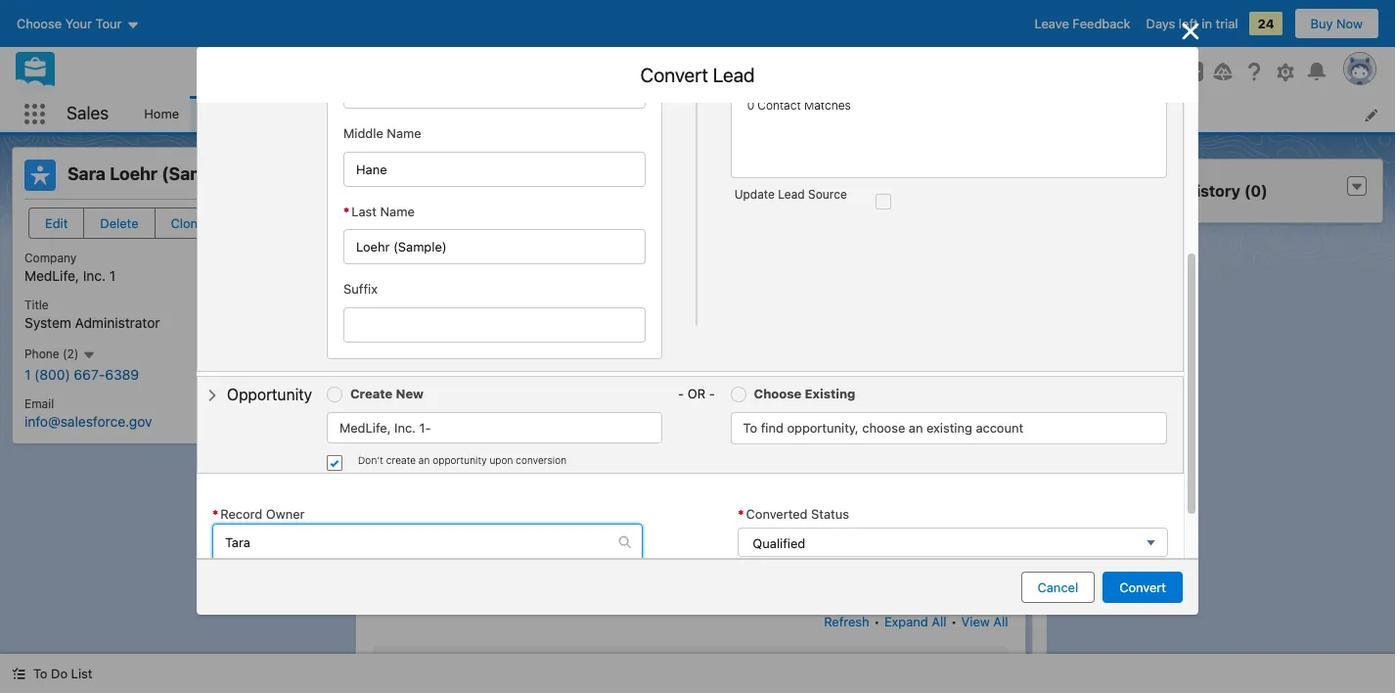 Task type: describe. For each thing, give the bounding box(es) containing it.
text default image for to do list
[[12, 667, 25, 681]]

view
[[962, 613, 990, 629]]

for inside the make a plan for your outreach (for example, how many times will you reach out? what's your pitch?)
[[786, 368, 803, 383]]

email button
[[850, 531, 946, 563]]

Suffix text field
[[344, 307, 646, 342]]

home link
[[132, 96, 191, 132]]

guidance
[[687, 253, 750, 269]]

refresh
[[824, 613, 870, 629]]

days left in trial
[[1147, 16, 1239, 31]]

promising
[[735, 290, 798, 305]]

create
[[386, 454, 416, 465]]

campaign
[[1105, 182, 1181, 200]]

1 - from the left
[[678, 385, 684, 401]]

buy now
[[1311, 16, 1364, 31]]

inc. inside company medlife, inc. 1
[[83, 267, 106, 284]]

leave
[[1035, 16, 1070, 31]]

Search User... text field
[[213, 525, 618, 560]]

you
[[837, 387, 859, 403]]

0 vertical spatial status
[[415, 214, 456, 229]]

update lead source
[[735, 187, 847, 202]]

plan
[[757, 368, 783, 383]]

0 contact matches status
[[731, 84, 1168, 178]]

1 vertical spatial text default image
[[618, 535, 632, 549]]

title for title system administrator
[[24, 298, 49, 312]]

pitch?)
[[741, 407, 782, 423]]

email inside the email info@salesforce.gov
[[24, 396, 54, 411]]

inc. inside button
[[395, 420, 416, 436]]

trial
[[1216, 16, 1239, 31]]

1 horizontal spatial text default image
[[1351, 180, 1365, 194]]

contact
[[758, 98, 801, 113]]

medlife, inc. 1- button
[[340, 413, 662, 442]]

list
[[71, 666, 92, 681]]

forecasts
[[726, 105, 784, 121]]

loehr
[[110, 163, 158, 184]]

campaign history (0)
[[1105, 182, 1268, 200]]

record owner
[[220, 506, 305, 521]]

middle
[[344, 125, 384, 141]]

source
[[809, 187, 847, 202]]

to do list button
[[0, 654, 104, 693]]

out?
[[900, 387, 926, 403]]

1 (800) 667-6389 link
[[24, 366, 139, 382]]

delete button
[[84, 208, 155, 239]]

(0)
[[1245, 182, 1268, 200]]

cancel
[[1038, 579, 1079, 595]]

opportunity button
[[194, 373, 324, 416]]

update
[[735, 187, 775, 202]]

expand all button
[[884, 606, 948, 637]]

0 contact matches
[[747, 98, 851, 113]]

choose existing
[[754, 386, 856, 402]]

system
[[24, 314, 71, 331]]

history
[[1185, 182, 1241, 200]]

to do list
[[33, 666, 92, 681]]

matches
[[805, 98, 851, 113]]

name for middle name
[[387, 125, 422, 141]]

leads link
[[191, 96, 250, 132]]

to for to find opportunity, choose an existing account
[[744, 419, 758, 435]]

owner
[[266, 506, 305, 521]]

to for to do list
[[33, 666, 47, 681]]

example,
[[923, 368, 977, 383]]

now
[[1337, 16, 1364, 31]]

edit link
[[652, 254, 675, 269]]

account
[[976, 419, 1024, 435]]

2 • from the left
[[951, 613, 957, 629]]

1 horizontal spatial edit
[[652, 255, 675, 269]]

key
[[371, 253, 396, 269]]

path options list box
[[415, 160, 1010, 191]]

home
[[144, 105, 179, 121]]

leave feedback
[[1035, 16, 1131, 31]]

company
[[24, 251, 77, 265]]

(sample)
[[162, 163, 239, 184]]

0 horizontal spatial info@salesforce.gov link
[[24, 413, 152, 430]]

delete
[[100, 215, 139, 231]]

task
[[610, 539, 637, 555]]

qualified button
[[738, 528, 1169, 557]]

accounts
[[287, 105, 342, 121]]

qualify
[[687, 290, 731, 305]]

new task
[[580, 539, 637, 555]]

(800)
[[34, 366, 70, 382]]

calendar link
[[612, 96, 689, 132]]

dashboards link
[[796, 96, 890, 132]]

new event
[[736, 539, 799, 555]]

calendar list item
[[612, 96, 714, 132]]

many
[[741, 387, 773, 403]]

don't
[[358, 454, 384, 465]]

working
[[463, 214, 516, 229]]

leads list item
[[191, 96, 275, 132]]

new for new task
[[580, 539, 607, 555]]

convert lead
[[641, 64, 755, 86]]

1 horizontal spatial status
[[812, 506, 850, 521]]

outreach
[[837, 368, 891, 383]]

1 horizontal spatial info@salesforce.gov
[[375, 358, 503, 375]]

email inside button
[[898, 539, 930, 555]]

2 all from the left
[[994, 613, 1009, 629]]

email info@salesforce.gov
[[24, 396, 152, 430]]

1 all from the left
[[932, 613, 947, 629]]

1 inside company medlife, inc. 1
[[109, 267, 116, 284]]

0 horizontal spatial new
[[396, 386, 424, 402]]

will
[[814, 387, 833, 403]]

1 horizontal spatial info@salesforce.gov link
[[375, 358, 503, 375]]

key fields
[[371, 253, 440, 269]]

0 vertical spatial an
[[909, 419, 924, 435]]

lead image
[[24, 160, 56, 191]]

opportunity
[[433, 454, 487, 465]]



Task type: locate. For each thing, give the bounding box(es) containing it.
1 vertical spatial medlife,
[[340, 420, 391, 436]]

edit inside button
[[45, 215, 68, 231]]

last name
[[352, 203, 415, 219]]

1 horizontal spatial *
[[344, 203, 350, 219]]

converted
[[746, 506, 808, 521]]

2 horizontal spatial email
[[898, 539, 930, 555]]

0 horizontal spatial status
[[415, 214, 456, 229]]

dashboards
[[807, 105, 879, 121]]

medlife, inc. 1-
[[340, 420, 431, 436]]

0 vertical spatial medlife,
[[24, 267, 79, 284]]

all
[[932, 613, 947, 629], [994, 613, 1009, 629]]

what's
[[930, 387, 972, 403]]

0 vertical spatial edit
[[45, 215, 68, 231]]

1 • from the left
[[874, 613, 880, 629]]

an right choose
[[909, 419, 924, 435]]

title system administrator
[[24, 298, 160, 331]]

text default image
[[1351, 180, 1365, 194], [618, 535, 632, 549]]

convert for convert lead
[[641, 64, 709, 86]]

1 (800) 667-6389
[[24, 366, 139, 382]]

tab list
[[371, 478, 1010, 517]]

0 horizontal spatial medlife,
[[24, 267, 79, 284]]

0 vertical spatial lead
[[713, 64, 755, 86]]

opportunities
[[494, 105, 575, 121]]

all right view
[[994, 613, 1009, 629]]

medlife, inside button
[[340, 420, 391, 436]]

contacts link
[[379, 96, 457, 132]]

sales
[[67, 103, 109, 124]]

1 vertical spatial email
[[24, 396, 54, 411]]

contacts
[[391, 105, 445, 121]]

how
[[710, 387, 737, 403]]

name
[[387, 125, 422, 141], [380, 203, 415, 219]]

email up expand all button in the bottom right of the page
[[898, 539, 930, 555]]

1 horizontal spatial to
[[744, 419, 758, 435]]

text default image
[[206, 389, 219, 403], [12, 667, 25, 681]]

0 vertical spatial email
[[375, 337, 405, 352]]

convert right cancel
[[1120, 579, 1167, 595]]

1 vertical spatial name
[[380, 203, 415, 219]]

an
[[909, 419, 924, 435], [419, 454, 430, 465]]

middle name
[[344, 125, 422, 141]]

accounts list item
[[275, 96, 379, 132]]

new inside button
[[580, 539, 607, 555]]

fields
[[400, 253, 440, 269]]

text default image for opportunity
[[206, 389, 219, 403]]

1 vertical spatial text default image
[[12, 667, 25, 681]]

1 horizontal spatial inc.
[[395, 420, 416, 436]]

1 vertical spatial info@salesforce.gov link
[[24, 413, 152, 430]]

to inside the to do list button
[[33, 666, 47, 681]]

0 vertical spatial your
[[807, 368, 833, 383]]

all right expand
[[932, 613, 947, 629]]

email up phone
[[375, 337, 405, 352]]

success
[[777, 253, 833, 269]]

conversion
[[516, 454, 567, 465]]

lead left source
[[778, 187, 805, 202]]

0 horizontal spatial title
[[24, 298, 49, 312]]

medlife,
[[24, 267, 79, 284], [340, 420, 391, 436]]

0 vertical spatial 1
[[109, 267, 116, 284]]

inc.
[[83, 267, 106, 284], [395, 420, 416, 436]]

company medlife, inc. 1
[[24, 251, 116, 284]]

* up new event button
[[738, 506, 745, 521]]

1 horizontal spatial your
[[807, 368, 833, 383]]

0 horizontal spatial your
[[710, 407, 737, 423]]

0 horizontal spatial for
[[754, 253, 773, 269]]

inc. up title system administrator
[[83, 267, 106, 284]]

new event button
[[688, 531, 816, 563]]

lead up 0
[[713, 64, 755, 86]]

info@salesforce.gov link down the 667-
[[24, 413, 152, 430]]

new left task
[[580, 539, 607, 555]]

to left do
[[33, 666, 47, 681]]

• left expand
[[874, 613, 880, 629]]

0 vertical spatial info@salesforce.gov link
[[375, 358, 503, 375]]

find
[[761, 419, 784, 435]]

make a plan for your outreach (for example, how many times will you reach out? what's your pitch?)
[[710, 368, 977, 423]]

2 vertical spatial email
[[898, 539, 930, 555]]

title for title
[[375, 290, 400, 304]]

1 left (800)
[[24, 366, 31, 382]]

email down (800)
[[24, 396, 54, 411]]

your down the how
[[710, 407, 737, 423]]

(for
[[894, 368, 919, 383]]

make
[[710, 368, 743, 383]]

1 vertical spatial lead
[[778, 187, 805, 202]]

1 horizontal spatial 1
[[109, 267, 116, 284]]

new up 1-
[[396, 386, 424, 402]]

1 horizontal spatial title
[[375, 290, 400, 304]]

title down key
[[375, 290, 400, 304]]

qualified
[[753, 536, 806, 551]]

inc. left 1-
[[395, 420, 416, 436]]

- right or on the bottom of the page
[[709, 385, 715, 401]]

converted status
[[746, 506, 850, 521]]

1 horizontal spatial •
[[951, 613, 957, 629]]

list containing home
[[132, 96, 1396, 132]]

medlife, down company
[[24, 267, 79, 284]]

1 vertical spatial your
[[710, 407, 737, 423]]

title up system
[[24, 298, 49, 312]]

view all link
[[961, 606, 1010, 637]]

new inside button
[[736, 539, 763, 555]]

- left or on the bottom of the page
[[678, 385, 684, 401]]

0 horizontal spatial text default image
[[12, 667, 25, 681]]

upon
[[490, 454, 513, 465]]

info@salesforce.gov up phone
[[375, 358, 503, 375]]

administrator
[[75, 314, 160, 331]]

1 horizontal spatial convert
[[1120, 579, 1167, 595]]

0 vertical spatial convert
[[641, 64, 709, 86]]

contacts list item
[[379, 96, 482, 132]]

24
[[1258, 16, 1275, 31]]

0 horizontal spatial all
[[932, 613, 947, 629]]

buy
[[1311, 16, 1334, 31]]

- or -
[[678, 385, 715, 401]]

your up 'will'
[[807, 368, 833, 383]]

new left event
[[736, 539, 763, 555]]

0 horizontal spatial edit
[[45, 215, 68, 231]]

1 horizontal spatial lead
[[778, 187, 805, 202]]

None text field
[[344, 229, 646, 264]]

medlife, inside company medlife, inc. 1
[[24, 267, 79, 284]]

convert button
[[1103, 572, 1183, 603]]

1 horizontal spatial for
[[786, 368, 803, 383]]

refresh • expand all • view all
[[824, 613, 1009, 629]]

text default image left opportunity
[[206, 389, 219, 403]]

phone
[[375, 384, 410, 399]]

0 horizontal spatial to
[[33, 666, 47, 681]]

1 vertical spatial inc.
[[395, 420, 416, 436]]

calendar
[[624, 105, 677, 121]]

0 horizontal spatial an
[[419, 454, 430, 465]]

existing
[[927, 419, 973, 435]]

0 vertical spatial text default image
[[1351, 180, 1365, 194]]

0 horizontal spatial text default image
[[618, 535, 632, 549]]

in
[[1202, 16, 1213, 31]]

an right create
[[419, 454, 430, 465]]

0 horizontal spatial •
[[874, 613, 880, 629]]

0 horizontal spatial -
[[678, 385, 684, 401]]

create new
[[350, 386, 424, 402]]

0 horizontal spatial 1
[[24, 366, 31, 382]]

2 horizontal spatial *
[[738, 506, 745, 521]]

sara loehr (sample)
[[68, 163, 239, 184]]

* for last name
[[344, 203, 350, 219]]

edit
[[45, 215, 68, 231], [652, 255, 675, 269]]

convert
[[641, 64, 709, 86], [1120, 579, 1167, 595]]

convert for convert
[[1120, 579, 1167, 595]]

forecasts link
[[714, 96, 796, 132]]

left
[[1179, 16, 1199, 31]]

for up times at bottom right
[[786, 368, 803, 383]]

edit left guidance
[[652, 255, 675, 269]]

to find opportunity, choose an existing account
[[744, 419, 1024, 435]]

to left find
[[744, 419, 758, 435]]

text default image inside opportunity dropdown button
[[206, 389, 219, 403]]

status up the fields
[[415, 214, 456, 229]]

suffix
[[344, 281, 378, 297]]

0 horizontal spatial lead
[[713, 64, 755, 86]]

1 vertical spatial 1
[[24, 366, 31, 382]]

1 vertical spatial status
[[812, 506, 850, 521]]

1 vertical spatial for
[[786, 368, 803, 383]]

1 vertical spatial to
[[33, 666, 47, 681]]

opportunity
[[227, 385, 312, 403]]

0 horizontal spatial convert
[[641, 64, 709, 86]]

a
[[746, 368, 753, 383]]

2 horizontal spatial new
[[736, 539, 763, 555]]

name for last name
[[380, 203, 415, 219]]

convert up calendar list item at top
[[641, 64, 709, 86]]

opportunity,
[[787, 419, 859, 435]]

leave feedback link
[[1035, 16, 1131, 31]]

* for converted status
[[738, 506, 745, 521]]

guidance for success
[[687, 253, 833, 269]]

lead for update
[[778, 187, 805, 202]]

status right converted
[[812, 506, 850, 521]]

leads
[[203, 105, 238, 121]]

record
[[220, 506, 263, 521]]

• left view
[[951, 613, 957, 629]]

* left last
[[344, 203, 350, 219]]

0 vertical spatial inc.
[[83, 267, 106, 284]]

text default image left do
[[12, 667, 25, 681]]

1 vertical spatial an
[[419, 454, 430, 465]]

2 - from the left
[[709, 385, 715, 401]]

0 vertical spatial info@salesforce.gov
[[375, 358, 503, 375]]

0 horizontal spatial *
[[212, 506, 219, 521]]

0 horizontal spatial email
[[24, 396, 54, 411]]

clone
[[171, 215, 205, 231]]

days
[[1147, 16, 1176, 31]]

create
[[350, 386, 393, 402]]

list
[[132, 96, 1396, 132]]

buy now button
[[1295, 8, 1380, 39]]

edit up company
[[45, 215, 68, 231]]

1
[[109, 267, 116, 284], [24, 366, 31, 382]]

info@salesforce.gov link up phone
[[375, 358, 503, 375]]

name down the contacts at the top left of the page
[[387, 125, 422, 141]]

1 horizontal spatial medlife,
[[340, 420, 391, 436]]

1 up title system administrator
[[109, 267, 116, 284]]

1-
[[419, 420, 431, 436]]

new for new event
[[736, 539, 763, 555]]

1 vertical spatial info@salesforce.gov
[[24, 413, 152, 430]]

medlife, up don't
[[340, 420, 391, 436]]

lead for convert
[[713, 64, 755, 86]]

group
[[1128, 60, 1169, 83]]

* for record owner
[[212, 506, 219, 521]]

text default image inside the to do list button
[[12, 667, 25, 681]]

1 horizontal spatial email
[[375, 337, 405, 352]]

feedback
[[1073, 16, 1131, 31]]

1 horizontal spatial all
[[994, 613, 1009, 629]]

:
[[456, 214, 460, 229]]

0 horizontal spatial info@salesforce.gov
[[24, 413, 152, 430]]

info@salesforce.gov link
[[375, 358, 503, 375], [24, 413, 152, 430]]

1 horizontal spatial an
[[909, 419, 924, 435]]

Middle Name text field
[[344, 151, 646, 187]]

0 vertical spatial name
[[387, 125, 422, 141]]

cancel button
[[1022, 572, 1096, 603]]

1 horizontal spatial -
[[709, 385, 715, 401]]

name right last
[[380, 203, 415, 219]]

1 vertical spatial edit
[[652, 255, 675, 269]]

info@salesforce.gov
[[375, 358, 503, 375], [24, 413, 152, 430]]

0 vertical spatial text default image
[[206, 389, 219, 403]]

for up qualify promising leads.
[[754, 253, 773, 269]]

times
[[777, 387, 810, 403]]

1 horizontal spatial text default image
[[206, 389, 219, 403]]

0 vertical spatial for
[[754, 253, 773, 269]]

opportunities link
[[482, 96, 587, 132]]

1 vertical spatial convert
[[1120, 579, 1167, 595]]

6389
[[105, 366, 139, 382]]

accounts link
[[275, 96, 354, 132]]

opportunities list item
[[482, 96, 612, 132]]

1 horizontal spatial new
[[580, 539, 607, 555]]

* left record
[[212, 506, 219, 521]]

667-
[[74, 366, 105, 382]]

0 vertical spatial to
[[744, 419, 758, 435]]

0 horizontal spatial inc.
[[83, 267, 106, 284]]

convert inside button
[[1120, 579, 1167, 595]]

info@salesforce.gov down the 667-
[[24, 413, 152, 430]]

title inside title system administrator
[[24, 298, 49, 312]]

title
[[375, 290, 400, 304], [24, 298, 49, 312]]



Task type: vqa. For each thing, say whether or not it's contained in the screenshot.
To learn more tips and tricks check out the Lightning Experience Rollout Specialist on Trailhead or run the                      Salesforce Optimizer to receive a personalized report highlighting exactly how you can improve your org today!
no



